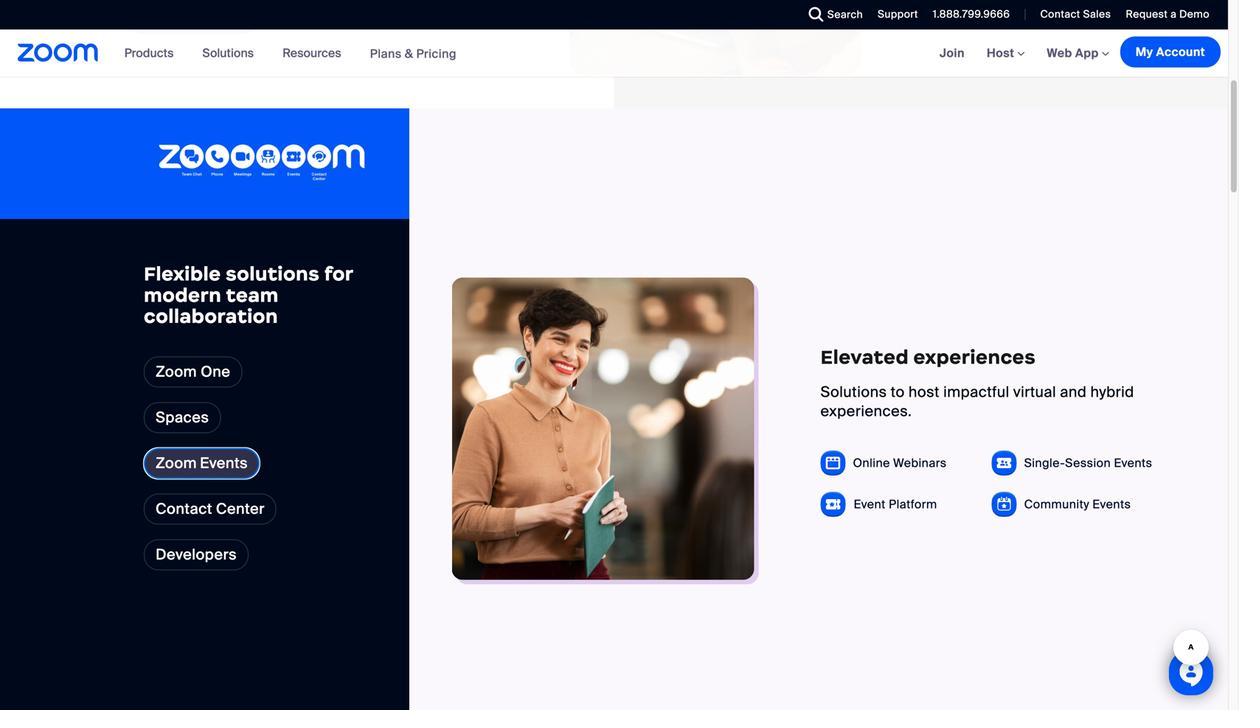 Task type: vqa. For each thing, say whether or not it's contained in the screenshot.
Zoom One tab
yes



Task type: describe. For each thing, give the bounding box(es) containing it.
zoom for zoom events
[[156, 454, 197, 473]]

elevated
[[821, 345, 909, 369]]

demo
[[1180, 7, 1210, 21]]

online webinars link
[[853, 455, 947, 471]]

solutions
[[226, 262, 320, 286]]

team
[[226, 283, 279, 307]]

modern
[[144, 283, 221, 307]]

solutions button
[[202, 30, 260, 77]]

zoom unified communication platform image
[[159, 145, 365, 183]]

experiences.
[[821, 402, 912, 421]]

webinars
[[893, 455, 947, 471]]

single-
[[1024, 455, 1065, 471]]

host button
[[987, 45, 1025, 61]]

flexible solutions for modern team collaboration
[[144, 262, 353, 328]]

collaboration
[[144, 304, 278, 328]]

plans
[[370, 46, 402, 61]]

&
[[405, 46, 413, 61]]

zoom interface icon image
[[872, 0, 1079, 11]]

single-session events
[[1024, 455, 1153, 471]]

app
[[1075, 45, 1099, 61]]

contact center
[[156, 500, 265, 519]]

account
[[1156, 44, 1205, 60]]

my account
[[1136, 44, 1205, 60]]

join link
[[929, 30, 976, 77]]

support
[[878, 7, 918, 21]]

request a demo
[[1126, 7, 1210, 21]]

zoom contact center tab
[[144, 494, 276, 525]]

solutions for solutions to host impactful virtual and hybrid experiences.
[[821, 383, 887, 402]]

pricing
[[416, 46, 457, 61]]

web app button
[[1047, 45, 1109, 61]]

web
[[1047, 45, 1073, 61]]

1.888.799.9666
[[933, 7, 1010, 21]]

contact sales link up web app
[[1029, 0, 1115, 30]]

request
[[1126, 7, 1168, 21]]

3 / 5 group
[[409, 108, 1228, 710]]

solutions to host impactful virtual and hybrid experiences.
[[821, 383, 1134, 421]]

zoom one
[[156, 363, 230, 381]]

solutions for solutions
[[202, 45, 254, 61]]

flexible solutions for modern team collaboration tab list
[[144, 357, 276, 525]]

virtual
[[1014, 383, 1057, 402]]

host
[[909, 383, 940, 402]]

my account link
[[1120, 37, 1221, 68]]

for
[[324, 262, 353, 286]]

event
[[854, 497, 886, 512]]

single-session events link
[[1024, 455, 1153, 471]]

resources
[[283, 45, 341, 61]]



Task type: locate. For each thing, give the bounding box(es) containing it.
plans & pricing link
[[370, 46, 457, 61], [370, 46, 457, 61]]

sales
[[1083, 7, 1111, 21]]

events for zoom events
[[200, 454, 248, 473]]

0 vertical spatial contact
[[1041, 7, 1081, 21]]

0 horizontal spatial contact
[[156, 500, 212, 519]]

zoom events
[[156, 454, 248, 473]]

event platform link
[[854, 497, 937, 512]]

community
[[1024, 497, 1090, 512]]

0 vertical spatial zoom
[[156, 363, 197, 381]]

0 vertical spatial solutions
[[202, 45, 254, 61]]

contact sales link up web app dropdown button
[[1041, 7, 1111, 21]]

support link
[[867, 0, 922, 30], [878, 7, 918, 21]]

solutions
[[202, 45, 254, 61], [821, 383, 887, 402]]

and
[[1060, 383, 1087, 402]]

contact left the sales
[[1041, 7, 1081, 21]]

event platform
[[854, 497, 937, 512]]

contact for contact center
[[156, 500, 212, 519]]

contact inside the zoom contact center tab
[[156, 500, 212, 519]]

banner
[[0, 30, 1228, 78]]

solutions inside dropdown button
[[202, 45, 254, 61]]

events inside zoom events tab
[[200, 454, 248, 473]]

banner containing my account
[[0, 30, 1228, 78]]

contact inside contact sales link
[[1041, 7, 1081, 21]]

host
[[987, 45, 1018, 61]]

session
[[1065, 455, 1111, 471]]

1 vertical spatial solutions
[[821, 383, 887, 402]]

hybrid
[[1091, 383, 1134, 402]]

one
[[201, 363, 230, 381]]

1 vertical spatial zoom
[[156, 454, 197, 473]]

resources button
[[283, 30, 348, 77]]

center
[[216, 500, 265, 519]]

online webinars
[[853, 455, 947, 471]]

experiences
[[914, 345, 1036, 369]]

zoom up contact center
[[156, 454, 197, 473]]

community events
[[1024, 497, 1131, 512]]

events down 'single-session events' link
[[1093, 497, 1131, 512]]

search button
[[798, 0, 867, 30]]

contact sales link
[[1029, 0, 1115, 30], [1041, 7, 1111, 21]]

community events link
[[1024, 497, 1131, 512]]

join
[[940, 45, 965, 61]]

events for community events
[[1093, 497, 1131, 512]]

1 horizontal spatial contact
[[1041, 7, 1081, 21]]

contact sales
[[1041, 7, 1111, 21]]

online
[[853, 455, 890, 471]]

zoom left one at the bottom
[[156, 363, 197, 381]]

flexible
[[144, 262, 221, 286]]

products button
[[124, 30, 180, 77]]

to
[[891, 383, 905, 402]]

web app
[[1047, 45, 1099, 61]]

1.888.799.9666 button
[[922, 0, 1014, 30], [933, 7, 1010, 21]]

0 horizontal spatial solutions
[[202, 45, 254, 61]]

plans & pricing
[[370, 46, 457, 61]]

platform
[[889, 497, 937, 512]]

events up contact center
[[200, 454, 248, 473]]

events
[[200, 454, 248, 473], [1114, 455, 1153, 471], [1093, 497, 1131, 512]]

zoom one tab
[[144, 357, 242, 388]]

my
[[1136, 44, 1153, 60]]

contact for contact sales
[[1041, 7, 1081, 21]]

a
[[1171, 7, 1177, 21]]

contact
[[1041, 7, 1081, 21], [156, 500, 212, 519]]

impactful
[[944, 383, 1010, 402]]

meetings navigation
[[929, 30, 1228, 78]]

product information navigation
[[113, 30, 468, 78]]

1 vertical spatial contact
[[156, 500, 212, 519]]

1 horizontal spatial solutions
[[821, 383, 887, 402]]

zoom
[[156, 363, 197, 381], [156, 454, 197, 473]]

products
[[124, 45, 174, 61]]

zoom events tab
[[144, 448, 260, 479]]

1 zoom from the top
[[156, 363, 197, 381]]

contact down zoom events tab
[[156, 500, 212, 519]]

zoom logo image
[[18, 44, 99, 62]]

events right session
[[1114, 455, 1153, 471]]

elevated experiences
[[821, 345, 1036, 369]]

solutions inside solutions to host impactful virtual and hybrid experiences.
[[821, 383, 887, 402]]

request a demo link
[[1115, 0, 1228, 30], [1126, 7, 1210, 21]]

search
[[828, 8, 863, 21]]

2 zoom from the top
[[156, 454, 197, 473]]

zoom for zoom one
[[156, 363, 197, 381]]



